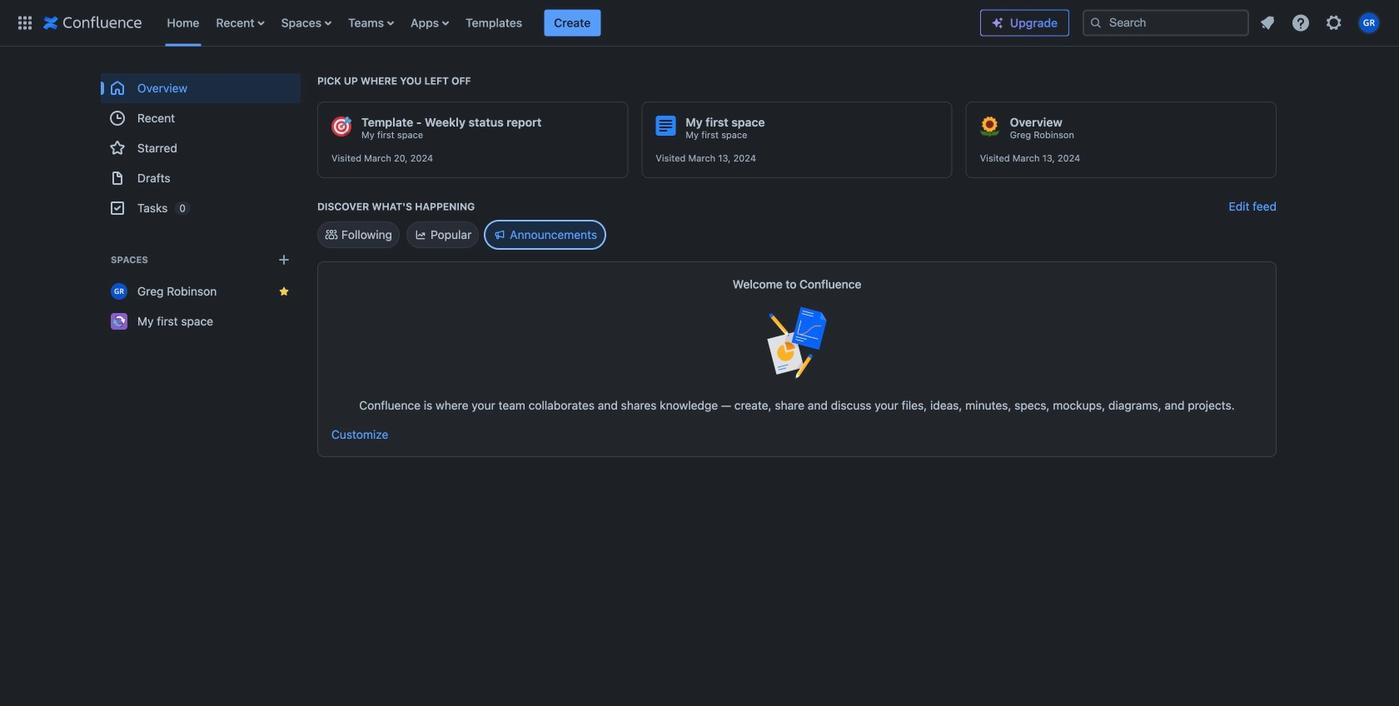 Task type: vqa. For each thing, say whether or not it's contained in the screenshot.
Elements are tools like calendars, note panels, and layouts, designed to help you make your pages more powerful.
no



Task type: locate. For each thing, give the bounding box(es) containing it.
0 horizontal spatial list
[[159, 0, 981, 46]]

:sunflower: image
[[980, 117, 1000, 137], [980, 117, 1000, 137]]

1 horizontal spatial list
[[1253, 8, 1390, 38]]

appswitcher icon image
[[15, 13, 35, 33]]

premium image
[[992, 16, 1005, 30]]

banner
[[0, 0, 1400, 47]]

:dart: image
[[332, 117, 352, 137], [332, 117, 352, 137]]

list item inside list
[[544, 10, 601, 36]]

None search field
[[1083, 10, 1250, 36]]

group
[[101, 73, 301, 223]]

confluence image
[[43, 13, 142, 33], [43, 13, 142, 33]]

list
[[159, 0, 981, 46], [1253, 8, 1390, 38]]

list item
[[544, 10, 601, 36]]



Task type: describe. For each thing, give the bounding box(es) containing it.
unstar this space image
[[277, 285, 291, 298]]

Search field
[[1083, 10, 1250, 36]]

list for premium icon
[[1253, 8, 1390, 38]]

create a space image
[[274, 250, 294, 270]]

search image
[[1090, 16, 1103, 30]]

global element
[[10, 0, 981, 46]]

list for appswitcher icon
[[159, 0, 981, 46]]

settings icon image
[[1325, 13, 1345, 33]]

help icon image
[[1292, 13, 1312, 33]]

notification icon image
[[1258, 13, 1278, 33]]



